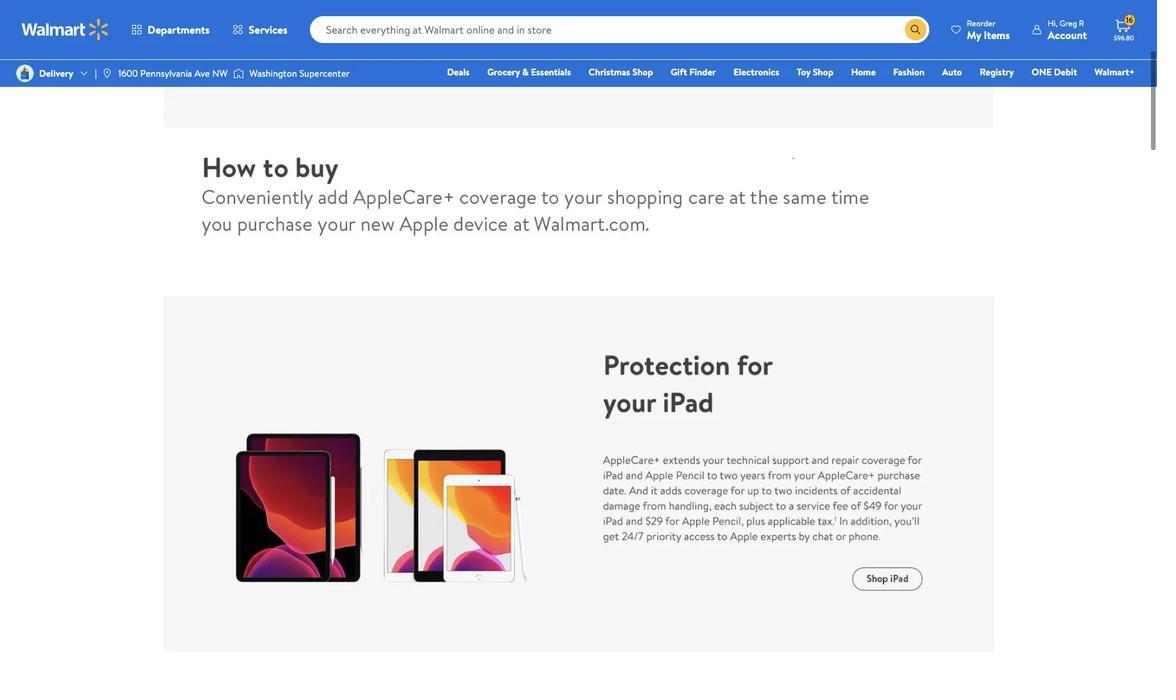 Task type: describe. For each thing, give the bounding box(es) containing it.
shop for toy shop
[[813, 65, 834, 79]]

toy
[[797, 65, 811, 79]]

reorder my items
[[967, 17, 1010, 42]]

grocery & essentials
[[487, 65, 571, 79]]

$96.80
[[1114, 33, 1134, 42]]

|
[[95, 67, 97, 80]]

16
[[1126, 14, 1134, 26]]

pennsylvania
[[140, 67, 192, 80]]

auto link
[[936, 65, 968, 80]]

one debit link
[[1026, 65, 1083, 80]]

1600 pennsylvania ave nw
[[118, 67, 228, 80]]

search icon image
[[911, 24, 921, 35]]

home
[[851, 65, 876, 79]]

my
[[967, 27, 981, 42]]

auto
[[942, 65, 962, 79]]

walmart+
[[1095, 65, 1135, 79]]

washington
[[249, 67, 297, 80]]

toy shop link
[[791, 65, 840, 80]]

gift finder link
[[665, 65, 722, 80]]

clear search field text image
[[889, 24, 900, 35]]

services button
[[221, 13, 299, 46]]

Search search field
[[310, 16, 929, 43]]

hi, greg r account
[[1048, 17, 1087, 42]]

toy shop
[[797, 65, 834, 79]]

shop for christmas shop
[[633, 65, 653, 79]]

fashion
[[894, 65, 925, 79]]

hi,
[[1048, 17, 1058, 29]]

registry
[[980, 65, 1014, 79]]

home link
[[845, 65, 882, 80]]

account
[[1048, 27, 1087, 42]]

departments button
[[120, 13, 221, 46]]

supercenter
[[299, 67, 350, 80]]

Walmart Site-Wide search field
[[310, 16, 929, 43]]

deals link
[[441, 65, 476, 80]]

items
[[984, 27, 1010, 42]]

reorder
[[967, 17, 996, 29]]

delivery
[[39, 67, 73, 80]]



Task type: vqa. For each thing, say whether or not it's contained in the screenshot.
THE SHOP HOME image
no



Task type: locate. For each thing, give the bounding box(es) containing it.
&
[[522, 65, 529, 79]]

shop
[[633, 65, 653, 79], [813, 65, 834, 79]]

finder
[[690, 65, 716, 79]]

grocery
[[487, 65, 520, 79]]

nw
[[212, 67, 228, 80]]

debit
[[1054, 65, 1077, 79]]

 image left delivery
[[16, 65, 34, 82]]

0 horizontal spatial shop
[[633, 65, 653, 79]]

washington supercenter
[[249, 67, 350, 80]]

ave
[[195, 67, 210, 80]]

gift
[[671, 65, 687, 79]]

 image right nw
[[233, 67, 244, 80]]

one
[[1032, 65, 1052, 79]]

walmart image
[[22, 19, 109, 40]]

shop right the toy
[[813, 65, 834, 79]]

2 shop from the left
[[813, 65, 834, 79]]

registry link
[[974, 65, 1020, 80]]

r
[[1079, 17, 1085, 29]]

 image
[[102, 68, 113, 79]]

deals
[[447, 65, 470, 79]]

one debit
[[1032, 65, 1077, 79]]

grocery & essentials link
[[481, 65, 577, 80]]

1600
[[118, 67, 138, 80]]

electronics link
[[728, 65, 786, 80]]

services
[[249, 22, 288, 37]]

electronics
[[734, 65, 780, 79]]

christmas shop link
[[583, 65, 659, 80]]

departments
[[148, 22, 210, 37]]

1 shop from the left
[[633, 65, 653, 79]]

walmart+ link
[[1089, 65, 1141, 80]]

1 horizontal spatial shop
[[813, 65, 834, 79]]

greg
[[1060, 17, 1077, 29]]

 image for delivery
[[16, 65, 34, 82]]

essentials
[[531, 65, 571, 79]]

 image for washington supercenter
[[233, 67, 244, 80]]

christmas shop
[[589, 65, 653, 79]]

 image
[[16, 65, 34, 82], [233, 67, 244, 80]]

christmas
[[589, 65, 630, 79]]

shop right christmas
[[633, 65, 653, 79]]

gift finder
[[671, 65, 716, 79]]

fashion link
[[888, 65, 931, 80]]

0 horizontal spatial  image
[[16, 65, 34, 82]]

1 horizontal spatial  image
[[233, 67, 244, 80]]



